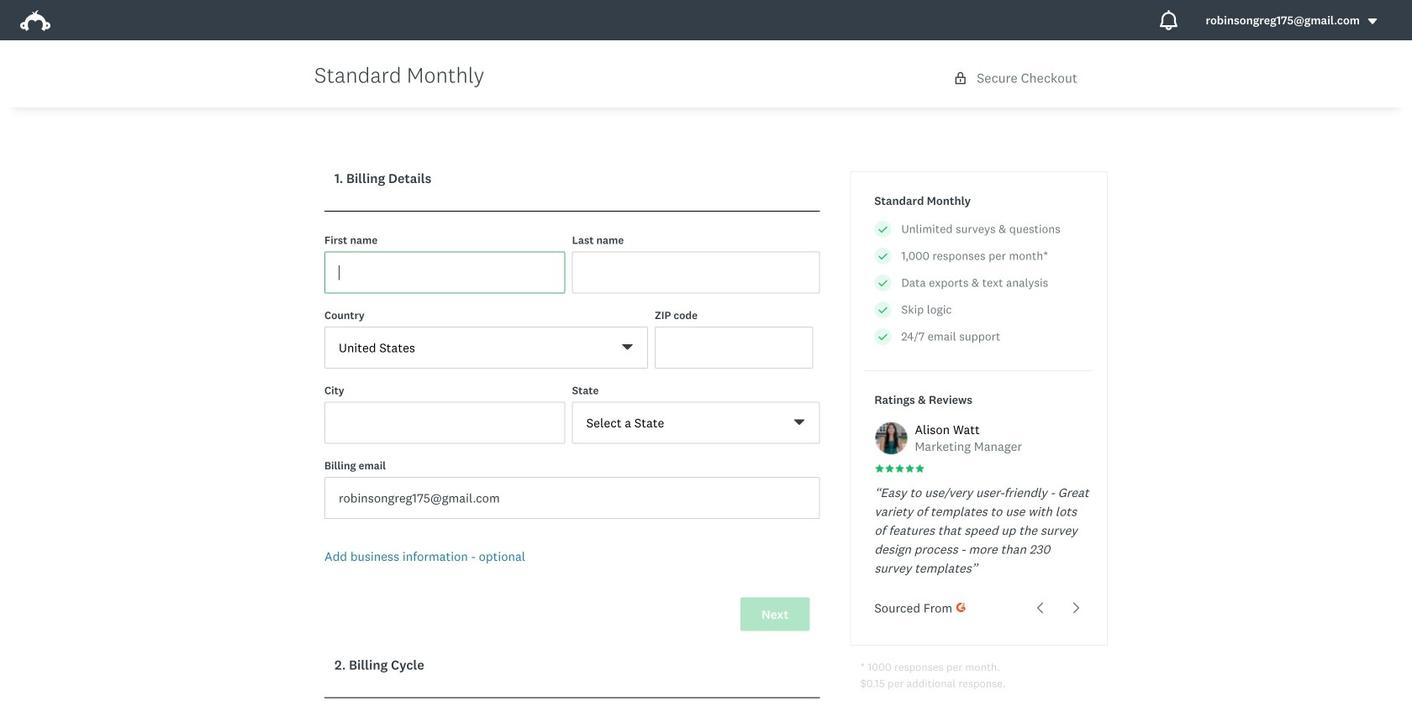 Task type: vqa. For each thing, say whether or not it's contained in the screenshot.
chevronleft image
yes



Task type: describe. For each thing, give the bounding box(es) containing it.
products icon image
[[1159, 10, 1179, 30]]

chevronright image
[[1070, 602, 1083, 615]]



Task type: locate. For each thing, give the bounding box(es) containing it.
None text field
[[324, 252, 565, 294]]

surveymonkey logo image
[[20, 10, 50, 31]]

None text field
[[572, 252, 820, 294], [324, 402, 565, 444], [324, 477, 820, 519], [572, 252, 820, 294], [324, 402, 565, 444], [324, 477, 820, 519]]

None telephone field
[[655, 327, 813, 369]]

dropdown arrow image
[[1367, 16, 1379, 27]]

chevronleft image
[[1034, 602, 1047, 615]]



